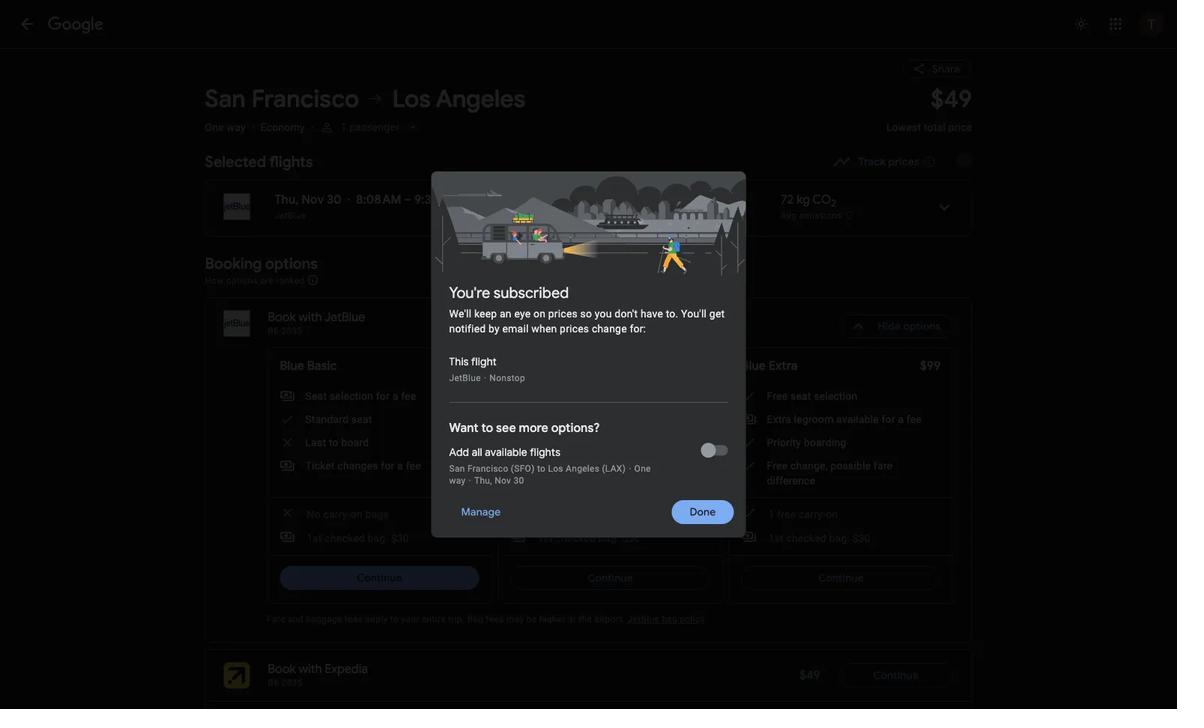 Task type: vqa. For each thing, say whether or not it's contained in the screenshot.
for corresponding to Priority boarding for a fee
yes



Task type: describe. For each thing, give the bounding box(es) containing it.
 image for way
[[252, 121, 254, 133]]

2 horizontal spatial on
[[826, 508, 838, 521]]

2 1st from the left
[[538, 532, 553, 545]]

1 vertical spatial angeles
[[566, 464, 600, 474]]

priority for priority boarding
[[767, 436, 801, 449]]

nonstop flight. element
[[635, 192, 682, 210]]

how
[[205, 275, 224, 286]]

booking
[[205, 254, 262, 273]]

you
[[595, 308, 612, 320]]

angeles inside main content
[[436, 84, 526, 114]]

one way inside main content
[[205, 121, 246, 133]]

ticket changes for a fee
[[305, 460, 421, 472]]

bag: for blue basic
[[368, 532, 388, 545]]

options for booking
[[265, 254, 318, 273]]

all
[[472, 446, 482, 459]]

selected flights
[[205, 152, 313, 171]]

72
[[781, 192, 794, 208]]

want
[[449, 421, 478, 436]]

one inside main content
[[205, 121, 224, 133]]

seat selection for a fee
[[305, 390, 416, 402]]

2835 for book with expedia
[[281, 678, 302, 689]]

bag
[[467, 614, 483, 625]]

1 vertical spatial way
[[449, 476, 466, 486]]

2 checked from the left
[[555, 532, 596, 545]]

priority boarding for a fee
[[536, 436, 658, 449]]

share button
[[903, 60, 972, 78]]

share
[[932, 62, 960, 76]]

free
[[777, 508, 796, 521]]

hide options
[[878, 320, 941, 333]]

free seat selection for priority boarding
[[767, 390, 857, 402]]

keep
[[474, 308, 497, 320]]

bag: for blue extra
[[829, 532, 850, 545]]

boarding for priority boarding
[[804, 436, 846, 449]]

have
[[641, 308, 663, 320]]

selection for priority boarding
[[814, 390, 857, 402]]

co
[[812, 192, 831, 208]]

2 bag: from the left
[[598, 532, 619, 545]]

track
[[858, 155, 886, 169]]

0 horizontal spatial seat
[[351, 413, 372, 426]]

49 us dollars element
[[931, 84, 972, 114]]

change, for priority boarding for a fee
[[560, 460, 597, 472]]

passenger
[[349, 121, 400, 133]]

san for san francisco
[[205, 84, 246, 114]]

add
[[449, 446, 469, 459]]

you're
[[449, 283, 490, 302]]

learn more about booking options element
[[307, 272, 319, 288]]

9:37 am
[[414, 192, 458, 208]]

for for ticket changes for a fee
[[381, 460, 394, 472]]

change, for priority boarding
[[790, 460, 828, 472]]

first checked bag costs 30 us dollars element for blue extra
[[741, 530, 871, 546]]

1 for passenger
[[341, 121, 347, 133]]

free down priority boarding at the right of the page
[[767, 460, 788, 472]]

this flight
[[449, 355, 497, 369]]

free change, possible fare difference for priority boarding for a fee
[[536, 460, 662, 487]]

seat for priority boarding for a fee
[[560, 390, 580, 402]]

49 US dollars text field
[[799, 668, 820, 683]]

trip.
[[448, 614, 465, 625]]

to.
[[666, 308, 678, 320]]

hide options button
[[839, 315, 953, 339]]

subscribed
[[494, 283, 569, 302]]

extra legroom available for a fee for priority boarding
[[767, 413, 922, 426]]

for for priority boarding for a fee
[[618, 436, 632, 449]]

2 1st checked bag: $30 from the left
[[538, 532, 640, 545]]

add all available flights
[[449, 446, 560, 459]]

basic
[[307, 358, 337, 374]]

lax
[[521, 211, 538, 221]]

72 kg co 2
[[781, 192, 836, 210]]

0 vertical spatial nov
[[302, 192, 324, 208]]

go back image
[[18, 15, 36, 33]]

1 horizontal spatial $49
[[799, 668, 820, 683]]

blue for blue extra
[[741, 358, 766, 374]]

last to board
[[305, 436, 369, 449]]

to right the last
[[329, 436, 338, 449]]

0 horizontal spatial on
[[350, 508, 363, 521]]

difference for priority boarding
[[767, 475, 815, 487]]

free change, possible fare difference for priority boarding
[[767, 460, 893, 487]]

kg
[[797, 192, 810, 208]]

8:08 am
[[356, 192, 401, 208]]

no carry-on bags
[[307, 508, 389, 521]]

a for seat selection for a fee
[[392, 390, 398, 402]]

0 vertical spatial –
[[404, 192, 412, 208]]

seat for priority boarding
[[790, 390, 811, 402]]

$49 lowest total price
[[886, 84, 972, 133]]

be
[[526, 614, 537, 625]]

min
[[535, 192, 555, 208]]

8:08 am – 9:37 am
[[356, 192, 458, 208]]

boarding for priority boarding for a fee
[[573, 436, 616, 449]]

for:
[[630, 323, 646, 335]]

learn more about booking options image
[[307, 274, 319, 286]]

entire
[[422, 614, 446, 625]]

free seat selection for priority boarding for a fee
[[536, 390, 627, 402]]

fare for priority boarding for a fee
[[643, 460, 662, 472]]

learn more about tracked prices image
[[923, 155, 936, 169]]

options for how
[[226, 275, 258, 286]]

at
[[568, 614, 576, 625]]

expedia
[[325, 662, 368, 677]]

available for priority boarding
[[836, 413, 879, 426]]

Flight number B6 2835 text field
[[268, 678, 302, 689]]

hide
[[878, 320, 901, 333]]

the
[[579, 614, 592, 625]]

get
[[709, 308, 725, 320]]

$49 inside $49 lowest total price
[[931, 84, 972, 114]]

$30 for blue extra
[[852, 532, 871, 545]]

san francisco
[[205, 84, 359, 114]]

1 horizontal spatial  image
[[311, 121, 314, 133]]

options?
[[551, 421, 600, 436]]

done
[[690, 506, 716, 519]]

book with expedia b6 2835
[[268, 662, 368, 689]]

2
[[831, 197, 836, 210]]

ticket
[[305, 460, 335, 472]]

priority boarding
[[767, 436, 846, 449]]

0 vertical spatial thu,
[[275, 192, 299, 208]]

are
[[260, 275, 274, 286]]

flights inside main content
[[269, 152, 313, 171]]

legroom for priority boarding for a fee
[[563, 413, 603, 426]]

b6 for book with jetblue
[[268, 326, 279, 336]]

possible for priority boarding
[[830, 460, 871, 472]]

1st for blue basic
[[307, 532, 322, 545]]

policy
[[680, 614, 705, 625]]

by
[[488, 323, 500, 335]]

to left 'see'
[[481, 421, 493, 436]]

2 carry- from the left
[[799, 508, 826, 521]]

baggage
[[306, 614, 342, 625]]

(sfo)
[[511, 464, 535, 474]]

when
[[531, 323, 557, 335]]

standard
[[305, 413, 349, 426]]

los angeles
[[392, 84, 526, 114]]

priority for priority boarding for a fee
[[536, 436, 570, 449]]

free up more
[[536, 390, 557, 402]]

and
[[288, 614, 303, 625]]

no
[[307, 508, 321, 521]]

1 vertical spatial prices
[[548, 308, 578, 320]]

airport.
[[594, 614, 625, 625]]

1 hr 29 min sfo – lax
[[497, 192, 555, 221]]

price
[[948, 121, 972, 133]]

none text field containing $49
[[886, 84, 972, 147]]

lowest
[[886, 121, 921, 133]]

francisco for san francisco
[[251, 84, 359, 114]]

blue extra
[[741, 358, 798, 374]]

so
[[580, 308, 592, 320]]

San Francisco to Los Angeles text field
[[205, 84, 868, 114]]

options for hide
[[903, 320, 941, 333]]

available for priority boarding for a fee
[[606, 413, 648, 426]]

fare and baggage fees apply to your entire trip.  bag fees may be higher at the airport. jetblue bag policy
[[267, 614, 705, 625]]

changes
[[337, 460, 378, 472]]

total duration 1 hr 29 min. element
[[497, 192, 635, 210]]

1 fees from the left
[[345, 614, 363, 625]]

change
[[592, 323, 627, 335]]

1 vertical spatial $49
[[458, 358, 479, 374]]

checked for blue extra
[[786, 532, 826, 545]]

hr
[[505, 192, 516, 208]]

selection for priority boarding for a fee
[[583, 390, 627, 402]]

avg emissions
[[781, 210, 842, 221]]

ranked
[[276, 275, 304, 286]]

bag
[[662, 614, 677, 625]]

0 horizontal spatial available
[[485, 446, 527, 459]]

b6 for book with expedia
[[268, 678, 279, 689]]



Task type: locate. For each thing, give the bounding box(es) containing it.
0 horizontal spatial checked
[[325, 532, 365, 545]]

legroom
[[563, 413, 603, 426], [794, 413, 834, 426]]

thu,
[[275, 192, 299, 208], [474, 476, 492, 486]]

0 horizontal spatial 1st
[[307, 532, 322, 545]]

with up flight number b6 2835 text field
[[299, 662, 322, 677]]

1 horizontal spatial one
[[634, 464, 651, 474]]

options right hide
[[903, 320, 941, 333]]

0 horizontal spatial 1
[[341, 121, 347, 133]]

board
[[341, 436, 369, 449]]

2835 inside book with expedia b6 2835
[[281, 678, 302, 689]]

1 free seat selection from the left
[[536, 390, 627, 402]]

francisco
[[251, 84, 359, 114], [467, 464, 508, 474]]

priority
[[536, 436, 570, 449], [767, 436, 801, 449]]

2 possible from the left
[[830, 460, 871, 472]]

2 priority from the left
[[767, 436, 801, 449]]

0 horizontal spatial selection
[[330, 390, 373, 402]]

1 for hr
[[497, 192, 502, 208]]

None text field
[[886, 84, 972, 147]]

1 free change, possible fare difference from the left
[[536, 460, 662, 487]]

your
[[401, 614, 419, 625]]

one way down more
[[449, 464, 651, 486]]

b6 down fare
[[268, 678, 279, 689]]

0 horizontal spatial  image
[[252, 121, 254, 133]]

2 free change, possible fare difference from the left
[[767, 460, 893, 487]]

3 blue from the left
[[741, 358, 766, 374]]

seat down seat selection for a fee
[[351, 413, 372, 426]]

fee for seat selection for a fee
[[401, 390, 416, 402]]

0 horizontal spatial one way
[[205, 121, 246, 133]]

1 passenger
[[341, 121, 400, 133]]

extra legroom available for a fee up priority boarding for a fee
[[536, 413, 691, 426]]

francisco for san francisco (sfo) to los angeles (lax)
[[467, 464, 508, 474]]

1 horizontal spatial fare
[[874, 460, 893, 472]]

1 2835 from the top
[[281, 326, 302, 336]]

0 vertical spatial book
[[268, 310, 296, 325]]

change, down priority boarding at the right of the page
[[790, 460, 828, 472]]

email
[[502, 323, 529, 335]]

1 horizontal spatial san
[[449, 464, 465, 474]]

fee for ticket changes for a fee
[[406, 460, 421, 472]]

 image left 8:08 am
[[348, 193, 350, 208]]

to left your
[[390, 614, 399, 625]]

1 horizontal spatial 1st
[[538, 532, 553, 545]]

selection up options?
[[583, 390, 627, 402]]

carry- right the no
[[323, 508, 350, 521]]

departing flight on thursday, november 30. leaves san francisco international airport at 8:08 am on thursday, november 30 and arrives at los angeles international airport at 9:37 am on thursday, november 30. element
[[275, 192, 458, 208]]

1 vertical spatial nonstop
[[489, 373, 525, 384]]

3 1st checked bag: $30 from the left
[[768, 532, 871, 545]]

fees right bag
[[486, 614, 504, 625]]

way down add
[[449, 476, 466, 486]]

1 horizontal spatial available
[[606, 413, 648, 426]]

1 with from the top
[[299, 310, 322, 325]]

0 vertical spatial nonstop
[[635, 192, 682, 208]]

0 horizontal spatial nonstop
[[489, 373, 525, 384]]

francisco down all
[[467, 464, 508, 474]]

b6 inside book with expedia b6 2835
[[268, 678, 279, 689]]

0 vertical spatial 30
[[327, 192, 342, 208]]

2835 for book with jetblue
[[281, 326, 302, 336]]

1 horizontal spatial free change, possible fare difference
[[767, 460, 893, 487]]

2 difference from the left
[[767, 475, 815, 487]]

this
[[449, 355, 469, 369]]

standard seat
[[305, 413, 372, 426]]

1 vertical spatial los
[[548, 464, 563, 474]]

0 vertical spatial los
[[392, 84, 431, 114]]

0 horizontal spatial blue
[[280, 358, 304, 374]]

jetblue bag policy link
[[628, 614, 705, 625]]

3 selection from the left
[[814, 390, 857, 402]]

– left 9:37 am text box
[[404, 192, 412, 208]]

first checked bag costs 30 us dollars element for blue basic
[[280, 530, 409, 546]]

available up priority boarding at the right of the page
[[836, 413, 879, 426]]

a for ticket changes for a fee
[[397, 460, 403, 472]]

2 $30 from the left
[[622, 532, 640, 545]]

free down blue extra
[[767, 390, 788, 402]]

1 vertical spatial one
[[634, 464, 651, 474]]

1 selection from the left
[[330, 390, 373, 402]]

done button
[[672, 494, 734, 530]]

book inside book with jetblue b6 2835
[[268, 310, 296, 325]]

 image
[[484, 373, 486, 384]]

san down add
[[449, 464, 465, 474]]

book for book with jetblue
[[268, 310, 296, 325]]

jetblue inside book with jetblue b6 2835
[[324, 310, 365, 325]]

 image for nov
[[348, 193, 350, 208]]

los up passenger
[[392, 84, 431, 114]]

1 horizontal spatial bag:
[[598, 532, 619, 545]]

eye
[[514, 308, 531, 320]]

available up the (sfo)
[[485, 446, 527, 459]]

0 horizontal spatial flights
[[269, 152, 313, 171]]

1 horizontal spatial priority
[[767, 436, 801, 449]]

1st checked bag: $30 for blue basic
[[307, 532, 409, 545]]

1 horizontal spatial seat
[[560, 390, 580, 402]]

0 vertical spatial way
[[227, 121, 246, 133]]

1 vertical spatial san
[[449, 464, 465, 474]]

0 horizontal spatial legroom
[[563, 413, 603, 426]]

seat
[[305, 390, 327, 402]]

1 free carry-on
[[768, 508, 838, 521]]

prices inside main content
[[888, 155, 920, 169]]

1 boarding from the left
[[573, 436, 616, 449]]

1 horizontal spatial possible
[[830, 460, 871, 472]]

0 vertical spatial 2835
[[281, 326, 302, 336]]

1 vertical spatial francisco
[[467, 464, 508, 474]]

1 horizontal spatial way
[[449, 476, 466, 486]]

on right free
[[826, 508, 838, 521]]

1 1st from the left
[[307, 532, 322, 545]]

1 horizontal spatial first checked bag costs 30 us dollars element
[[511, 530, 640, 546]]

0 horizontal spatial fees
[[345, 614, 363, 625]]

2 horizontal spatial  image
[[348, 193, 350, 208]]

1 for free
[[768, 508, 774, 521]]

track prices
[[858, 155, 920, 169]]

1 extra legroom available for a fee from the left
[[536, 413, 691, 426]]

san francisco (sfo) to los angeles (lax)
[[449, 464, 626, 474]]

0 horizontal spatial thu, nov 30
[[275, 192, 342, 208]]

2 horizontal spatial selection
[[814, 390, 857, 402]]

checked for blue basic
[[325, 532, 365, 545]]

selection up standard seat
[[330, 390, 373, 402]]

2 with from the top
[[299, 662, 322, 677]]

1 horizontal spatial extra legroom available for a fee
[[767, 413, 922, 426]]

2 horizontal spatial $49
[[931, 84, 972, 114]]

2 2835 from the top
[[281, 678, 302, 689]]

extra legroom available for a fee up priority boarding at the right of the page
[[767, 413, 922, 426]]

prices left 'learn more about tracked prices' image
[[888, 155, 920, 169]]

free change, possible fare difference down priority boarding for a fee
[[536, 460, 662, 487]]

b6 inside book with jetblue b6 2835
[[268, 326, 279, 336]]

30 left 8:08 am
[[327, 192, 342, 208]]

selected
[[205, 152, 266, 171]]

extra legroom available for a fee for priority boarding for a fee
[[536, 413, 691, 426]]

1
[[341, 121, 347, 133], [497, 192, 502, 208], [768, 508, 774, 521]]

1 horizontal spatial los
[[548, 464, 563, 474]]

1 blue from the left
[[280, 358, 304, 374]]

you're subscribed we'll keep an eye on prices so you don't have to. you'll get notified by email when prices change for:
[[449, 283, 725, 335]]

thu, nov 30 inside main content
[[275, 192, 342, 208]]

1 difference from the left
[[536, 475, 585, 487]]

fee
[[401, 390, 416, 402], [676, 413, 691, 426], [907, 413, 922, 426], [643, 436, 658, 449], [406, 460, 421, 472]]

1 vertical spatial book
[[268, 662, 296, 677]]

1st for blue extra
[[768, 532, 783, 545]]

1 left hr on the top left
[[497, 192, 502, 208]]

one right (lax)
[[634, 464, 651, 474]]

priority up free
[[767, 436, 801, 449]]

1 horizontal spatial thu,
[[474, 476, 492, 486]]

free change, possible fare difference down priority boarding at the right of the page
[[767, 460, 893, 487]]

bag: down (lax)
[[598, 532, 619, 545]]

3 1st from the left
[[768, 532, 783, 545]]

2 free seat selection from the left
[[767, 390, 857, 402]]

blue for blue basic
[[280, 358, 304, 374]]

available up priority boarding for a fee
[[606, 413, 648, 426]]

extra
[[769, 358, 798, 374], [536, 413, 560, 426], [767, 413, 791, 426]]

priority down more
[[536, 436, 570, 449]]

boarding
[[573, 436, 616, 449], [804, 436, 846, 449]]

2 horizontal spatial options
[[903, 320, 941, 333]]

0 horizontal spatial free seat selection
[[536, 390, 627, 402]]

0 vertical spatial francisco
[[251, 84, 359, 114]]

book up b6 2835 text box
[[268, 310, 296, 325]]

1 vertical spatial nov
[[495, 476, 511, 486]]

may
[[506, 614, 524, 625]]

nov down the (sfo)
[[495, 476, 511, 486]]

1 horizontal spatial boarding
[[804, 436, 846, 449]]

avg
[[781, 210, 797, 221]]

2 extra legroom available for a fee from the left
[[767, 413, 922, 426]]

with inside book with expedia b6 2835
[[299, 662, 322, 677]]

want to see more options?
[[449, 421, 600, 436]]

book up flight number b6 2835 text field
[[268, 662, 296, 677]]

legroom up priority boarding for a fee
[[563, 413, 603, 426]]

1 vertical spatial options
[[226, 275, 258, 286]]

– inside 1 hr 29 min sfo – lax
[[514, 211, 521, 221]]

 image left economy on the left top of the page
[[252, 121, 254, 133]]

los inside main content
[[392, 84, 431, 114]]

1 horizontal spatial one way
[[449, 464, 651, 486]]

1 horizontal spatial $30
[[622, 532, 640, 545]]

0 vertical spatial $49
[[931, 84, 972, 114]]

with up b6 2835 text box
[[299, 310, 322, 325]]

1 inside 1 hr 29 min sfo – lax
[[497, 192, 502, 208]]

to
[[481, 421, 493, 436], [329, 436, 338, 449], [537, 464, 546, 474], [390, 614, 399, 625]]

last
[[305, 436, 326, 449]]

1 carry- from the left
[[323, 508, 350, 521]]

1 vertical spatial b6
[[268, 678, 279, 689]]

emissions
[[799, 210, 842, 221]]

main content containing san francisco
[[205, 48, 972, 710]]

possible down priority boarding for a fee
[[600, 460, 640, 472]]

1 vertical spatial thu, nov 30
[[474, 476, 524, 486]]

0 horizontal spatial way
[[227, 121, 246, 133]]

book
[[268, 310, 296, 325], [268, 662, 296, 677]]

0 vertical spatial san
[[205, 84, 246, 114]]

1 horizontal spatial on
[[533, 308, 546, 320]]

1 legroom from the left
[[563, 413, 603, 426]]

0 horizontal spatial extra legroom available for a fee
[[536, 413, 691, 426]]

2835 inside book with jetblue b6 2835
[[281, 326, 302, 336]]

1 priority from the left
[[536, 436, 570, 449]]

1 bag: from the left
[[368, 532, 388, 545]]

0 horizontal spatial boarding
[[573, 436, 616, 449]]

2 legroom from the left
[[794, 413, 834, 426]]

selection up priority boarding at the right of the page
[[814, 390, 857, 402]]

one inside one way
[[634, 464, 651, 474]]

way up selected
[[227, 121, 246, 133]]

2 horizontal spatial blue
[[741, 358, 766, 374]]

0 vertical spatial flights
[[269, 152, 313, 171]]

we'll
[[449, 308, 471, 320]]

0 horizontal spatial first checked bag costs 30 us dollars element
[[280, 530, 409, 546]]

$99
[[920, 358, 941, 374]]

free right the (sfo)
[[536, 460, 557, 472]]

1 horizontal spatial nov
[[495, 476, 511, 486]]

jetblue up basic
[[324, 310, 365, 325]]

higher
[[539, 614, 565, 625]]

legroom for priority boarding
[[794, 413, 834, 426]]

seat up options?
[[560, 390, 580, 402]]

1 $30 from the left
[[391, 532, 409, 545]]

2 boarding from the left
[[804, 436, 846, 449]]

first checked bag costs 30 us dollars element
[[280, 530, 409, 546], [511, 530, 640, 546], [741, 530, 871, 546]]

sfo
[[497, 211, 514, 221]]

2835 down and
[[281, 678, 302, 689]]

more
[[519, 421, 548, 436]]

thu, down selected flights on the top of the page
[[275, 192, 299, 208]]

3 checked from the left
[[786, 532, 826, 545]]

1 vertical spatial with
[[299, 662, 322, 677]]

economy
[[260, 121, 305, 133]]

to right the (sfo)
[[537, 464, 546, 474]]

apply
[[365, 614, 388, 625]]

you'll
[[681, 308, 707, 320]]

continue button
[[280, 566, 479, 590], [511, 566, 710, 590], [741, 566, 941, 590], [838, 664, 953, 688]]

carry-
[[323, 508, 350, 521], [799, 508, 826, 521]]

blue basic
[[280, 358, 337, 374]]

0 horizontal spatial 1st checked bag: $30
[[307, 532, 409, 545]]

29
[[519, 192, 532, 208]]

1 horizontal spatial –
[[514, 211, 521, 221]]

san for san francisco (sfo) to los angeles (lax)
[[449, 464, 465, 474]]

francisco up economy on the left top of the page
[[251, 84, 359, 114]]

0 horizontal spatial $49
[[458, 358, 479, 374]]

fare
[[267, 614, 285, 625]]

angeles
[[436, 84, 526, 114], [566, 464, 600, 474]]

prices left so
[[548, 308, 578, 320]]

3 first checked bag costs 30 us dollars element from the left
[[741, 530, 871, 546]]

1st checked bag: $30 for blue extra
[[768, 532, 871, 545]]

fare for priority boarding
[[874, 460, 893, 472]]

0 horizontal spatial san
[[205, 84, 246, 114]]

2 vertical spatial 1
[[768, 508, 774, 521]]

1 horizontal spatial flights
[[530, 446, 560, 459]]

one up selected
[[205, 121, 224, 133]]

main content
[[205, 48, 972, 710]]

–
[[404, 192, 412, 208], [514, 211, 521, 221]]

thu, nov 30
[[275, 192, 342, 208], [474, 476, 524, 486]]

1st down free
[[768, 532, 783, 545]]

3 bag: from the left
[[829, 532, 850, 545]]

san up selected
[[205, 84, 246, 114]]

1 fare from the left
[[643, 460, 662, 472]]

possible down priority boarding at the right of the page
[[830, 460, 871, 472]]

thu, nov 30 down selected flights on the top of the page
[[275, 192, 342, 208]]

book for book with expedia
[[268, 662, 296, 677]]

1st checked bag: $30 down 1 free carry-on at the bottom right of page
[[768, 532, 871, 545]]

0 vertical spatial b6
[[268, 326, 279, 336]]

30 down the (sfo)
[[514, 476, 524, 486]]

carry- right free
[[799, 508, 826, 521]]

0 horizontal spatial –
[[404, 192, 412, 208]]

0 horizontal spatial one
[[205, 121, 224, 133]]

thu, nov 30 down the (sfo)
[[474, 476, 524, 486]]

2 horizontal spatial first checked bag costs 30 us dollars element
[[741, 530, 871, 546]]

seat down blue extra
[[790, 390, 811, 402]]

on left bags
[[350, 508, 363, 521]]

on up when
[[533, 308, 546, 320]]

1 vertical spatial –
[[514, 211, 521, 221]]

2 fare from the left
[[874, 460, 893, 472]]

how options are ranked
[[205, 275, 307, 286]]

Departure time: 8:08 AM. text field
[[356, 192, 401, 208]]

available
[[606, 413, 648, 426], [836, 413, 879, 426], [485, 446, 527, 459]]

1 vertical spatial one way
[[449, 464, 651, 486]]

1 passenger button
[[314, 114, 426, 141]]

2835 up blue basic
[[281, 326, 302, 336]]

0 vertical spatial prices
[[888, 155, 920, 169]]

difference for priority boarding for a fee
[[536, 475, 585, 487]]

with inside book with jetblue b6 2835
[[299, 310, 322, 325]]

Arrival time: 9:37 AM. text field
[[414, 192, 458, 208]]

1 horizontal spatial 1st checked bag: $30
[[538, 532, 640, 545]]

difference down san francisco (sfo) to los angeles (lax)
[[536, 475, 585, 487]]

jetblue up booking options
[[275, 211, 306, 221]]

$30
[[391, 532, 409, 545], [622, 532, 640, 545], [852, 532, 871, 545]]

extra for priority boarding
[[767, 413, 791, 426]]

jetblue
[[275, 211, 306, 221], [324, 310, 365, 325], [449, 373, 481, 384], [628, 614, 659, 625]]

with for expedia
[[299, 662, 322, 677]]

an
[[500, 308, 512, 320]]

 image
[[252, 121, 254, 133], [311, 121, 314, 133], [348, 193, 350, 208]]

1st checked bag: $30 down no carry-on bags
[[307, 532, 409, 545]]

legroom up priority boarding at the right of the page
[[794, 413, 834, 426]]

1 b6 from the top
[[268, 326, 279, 336]]

2 fees from the left
[[486, 614, 504, 625]]

los
[[392, 84, 431, 114], [548, 464, 563, 474]]

for
[[376, 390, 390, 402], [651, 413, 664, 426], [882, 413, 895, 426], [618, 436, 632, 449], [381, 460, 394, 472]]

1 horizontal spatial nonstop
[[635, 192, 682, 208]]

 image inside the departing flight on thursday, november 30. leaves san francisco international airport at 8:08 am on thursday, november 30 and arrives at los angeles international airport at 9:37 am on thursday, november 30. element
[[348, 193, 350, 208]]

for for seat selection for a fee
[[376, 390, 390, 402]]

1st down san francisco (sfo) to los angeles (lax)
[[538, 532, 553, 545]]

0 horizontal spatial possible
[[600, 460, 640, 472]]

change, down priority boarding for a fee
[[560, 460, 597, 472]]

Flight number B6 2835 text field
[[268, 326, 302, 336]]

with for jetblue
[[299, 310, 322, 325]]

prices down so
[[560, 323, 589, 335]]

– down hr on the top left
[[514, 211, 521, 221]]

0 horizontal spatial nov
[[302, 192, 324, 208]]

1 left free
[[768, 508, 774, 521]]

flights down economy on the left top of the page
[[269, 152, 313, 171]]

b6 down are
[[268, 326, 279, 336]]

1 book from the top
[[268, 310, 296, 325]]

0 horizontal spatial carry-
[[323, 508, 350, 521]]

2 horizontal spatial 1st
[[768, 532, 783, 545]]

fees left apply
[[345, 614, 363, 625]]

1st checked bag: $30 down (lax)
[[538, 532, 640, 545]]

selection
[[330, 390, 373, 402], [583, 390, 627, 402], [814, 390, 857, 402]]

options inside dropdown button
[[903, 320, 941, 333]]

2 blue from the left
[[511, 358, 535, 374]]

book inside book with expedia b6 2835
[[268, 662, 296, 677]]

$30 for blue basic
[[391, 532, 409, 545]]

jetblue left bag
[[628, 614, 659, 625]]

b6
[[268, 326, 279, 336], [268, 678, 279, 689]]

3 $30 from the left
[[852, 532, 871, 545]]

2 first checked bag costs 30 us dollars element from the left
[[511, 530, 640, 546]]

1st down the no
[[307, 532, 322, 545]]

1 horizontal spatial options
[[265, 254, 318, 273]]

1 checked from the left
[[325, 532, 365, 545]]

1 vertical spatial flights
[[530, 446, 560, 459]]

one way up selected
[[205, 121, 246, 133]]

1 horizontal spatial legroom
[[794, 413, 834, 426]]

0 horizontal spatial $30
[[391, 532, 409, 545]]

los right the (sfo)
[[548, 464, 563, 474]]

1 left passenger
[[341, 121, 347, 133]]

1 horizontal spatial thu, nov 30
[[474, 476, 524, 486]]

free seat selection up options?
[[536, 390, 627, 402]]

jetblue down this
[[449, 373, 481, 384]]

nov
[[302, 192, 324, 208], [495, 476, 511, 486]]

a for priority boarding for a fee
[[635, 436, 641, 449]]

 image right economy on the left top of the page
[[311, 121, 314, 133]]

1 horizontal spatial change,
[[790, 460, 828, 472]]

2 b6 from the top
[[268, 678, 279, 689]]

0 vertical spatial one way
[[205, 121, 246, 133]]

blue for blue
[[511, 358, 535, 374]]

flights up san francisco (sfo) to los angeles (lax)
[[530, 446, 560, 459]]

a
[[392, 390, 398, 402], [667, 413, 673, 426], [898, 413, 904, 426], [635, 436, 641, 449], [397, 460, 403, 472]]

thu, down all
[[474, 476, 492, 486]]

1 possible from the left
[[600, 460, 640, 472]]

possible for priority boarding for a fee
[[600, 460, 640, 472]]

nov left departure time: 8:08 am. text box
[[302, 192, 324, 208]]

1 inside popup button
[[341, 121, 347, 133]]

change,
[[560, 460, 597, 472], [790, 460, 828, 472]]

1 change, from the left
[[560, 460, 597, 472]]

2 selection from the left
[[583, 390, 627, 402]]

0 vertical spatial one
[[205, 121, 224, 133]]

bag: down bags
[[368, 532, 388, 545]]

0 horizontal spatial 30
[[327, 192, 342, 208]]

options up ranked
[[265, 254, 318, 273]]

1st checked bag: $30
[[307, 532, 409, 545], [538, 532, 640, 545], [768, 532, 871, 545]]

0 vertical spatial thu, nov 30
[[275, 192, 342, 208]]

fee for priority boarding for a fee
[[643, 436, 658, 449]]

1 1st checked bag: $30 from the left
[[307, 532, 409, 545]]

1st
[[307, 532, 322, 545], [538, 532, 553, 545], [768, 532, 783, 545]]

2 vertical spatial prices
[[560, 323, 589, 335]]

30 inside main content
[[327, 192, 342, 208]]

1 vertical spatial 30
[[514, 476, 524, 486]]

bag: down 1 free carry-on at the bottom right of page
[[829, 532, 850, 545]]

booking options
[[205, 254, 318, 273]]

bags
[[365, 508, 389, 521]]

free seat selection up priority boarding at the right of the page
[[767, 390, 857, 402]]

0 horizontal spatial thu,
[[275, 192, 299, 208]]

total
[[924, 121, 946, 133]]

2 book from the top
[[268, 662, 296, 677]]

on inside the you're subscribed we'll keep an eye on prices so you don't have to. you'll get notified by email when prices change for:
[[533, 308, 546, 320]]

2 change, from the left
[[790, 460, 828, 472]]

options down booking at top
[[226, 275, 258, 286]]

difference
[[536, 475, 585, 487], [767, 475, 815, 487]]

1 first checked bag costs 30 us dollars element from the left
[[280, 530, 409, 546]]

extra for priority boarding for a fee
[[536, 413, 560, 426]]

difference up free
[[767, 475, 815, 487]]

1 horizontal spatial 30
[[514, 476, 524, 486]]



